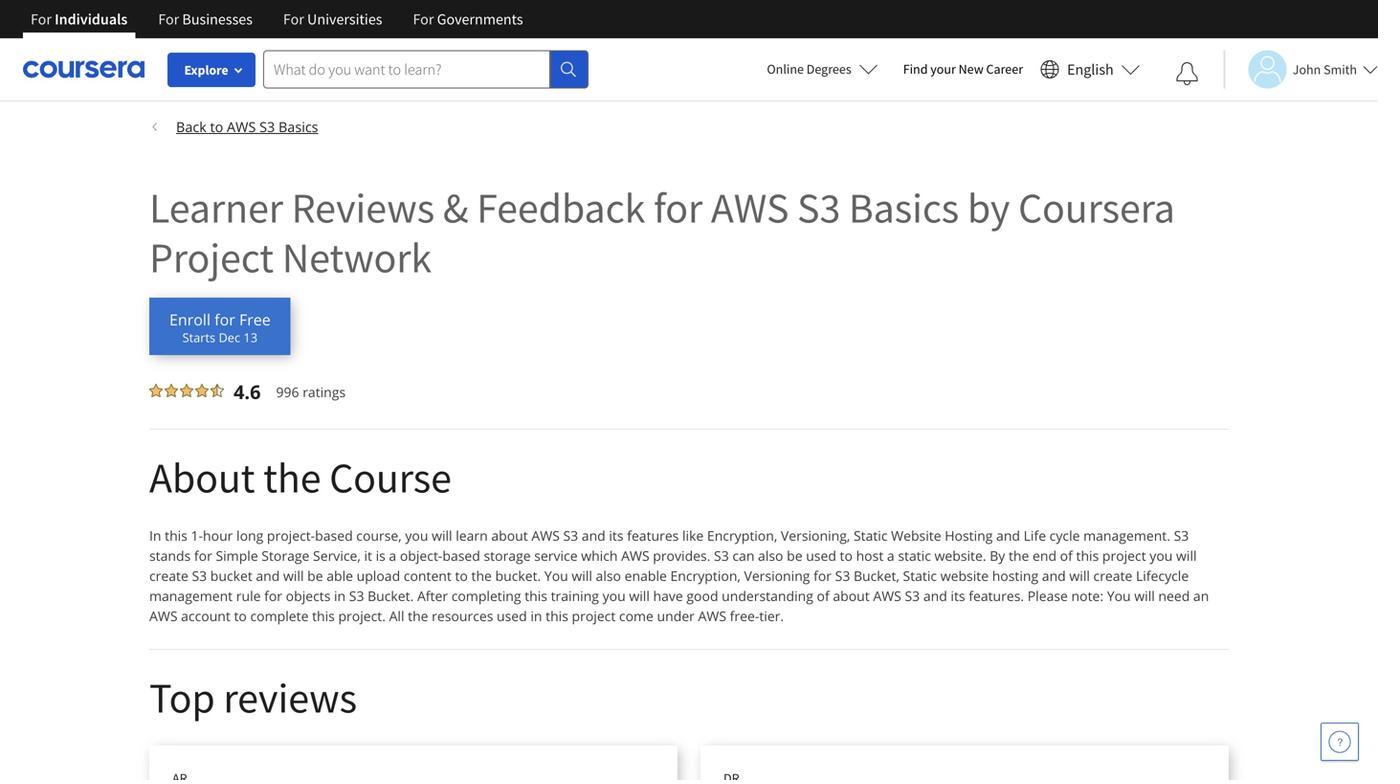 Task type: vqa. For each thing, say whether or not it's contained in the screenshot.
Read less BUTTON
no



Task type: describe. For each thing, give the bounding box(es) containing it.
for businesses
[[158, 10, 253, 29]]

and down website
[[923, 587, 947, 605]]

new
[[959, 60, 984, 78]]

and down 'storage'
[[256, 567, 280, 585]]

1 vertical spatial static
[[903, 567, 937, 585]]

universities
[[307, 10, 382, 29]]

this down the objects
[[312, 607, 335, 625]]

learner reviews & feedback for aws s3 basics by coursera project network
[[149, 181, 1175, 284]]

lifecycle
[[1136, 567, 1189, 585]]

website.
[[935, 546, 986, 565]]

storage
[[484, 546, 531, 565]]

for for governments
[[413, 10, 434, 29]]

by
[[967, 181, 1010, 234]]

back
[[176, 117, 206, 136]]

governments
[[437, 10, 523, 29]]

back to aws s3 basics link
[[149, 101, 1229, 137]]

all
[[389, 607, 404, 625]]

project.
[[338, 607, 386, 625]]

for inside enroll for free starts dec 13
[[215, 309, 235, 330]]

1 vertical spatial based
[[443, 546, 480, 565]]

content
[[404, 567, 452, 585]]

individuals
[[55, 10, 128, 29]]

note:
[[1071, 587, 1104, 605]]

0 horizontal spatial about
[[491, 526, 528, 545]]

bucket
[[210, 567, 252, 585]]

find your new career
[[903, 60, 1023, 78]]

0 vertical spatial static
[[854, 526, 888, 545]]

&
[[443, 181, 468, 234]]

0 vertical spatial project
[[1102, 546, 1146, 565]]

for universities
[[283, 10, 382, 29]]

able
[[327, 567, 353, 585]]

and up by
[[996, 526, 1020, 545]]

in this 1-hour long project-based course, you will learn about aws s3 and its features like encryption, versioning, static website hosting and life cycle management. s3 stands for simple storage service, it is a object-based storage service which aws provides. s3 can also be used to host a static website. by the end of this project you will create s3 bucket and will be able upload content to the bucket. you will also enable encryption, versioning for s3 bucket, static website hosting and will create lifecycle management rule for objects in s3 bucket. after completing this training you will have good understanding of about aws s3 and its features.  please note: you will need an aws account to complete this project. all the resources used in this project come under aws free-tier.
[[149, 526, 1209, 625]]

network
[[282, 231, 432, 284]]

management
[[149, 587, 233, 605]]

2 create from the left
[[1093, 567, 1133, 585]]

can
[[732, 546, 755, 565]]

1 create from the left
[[149, 567, 188, 585]]

2 filled star image from the left
[[180, 384, 193, 397]]

reviews
[[292, 181, 435, 234]]

bucket,
[[854, 567, 900, 585]]

tier.
[[759, 607, 784, 625]]

half faded star image
[[211, 384, 224, 397]]

which
[[581, 546, 618, 565]]

1 horizontal spatial about
[[833, 587, 870, 605]]

please
[[1028, 587, 1068, 605]]

3 filled star image from the left
[[195, 384, 209, 397]]

for governments
[[413, 10, 523, 29]]

project
[[149, 231, 274, 284]]

1 vertical spatial used
[[497, 607, 527, 625]]

will up come
[[629, 587, 650, 605]]

this down 'cycle'
[[1076, 546, 1099, 565]]

explore button
[[167, 53, 256, 87]]

features
[[627, 526, 679, 545]]

for for businesses
[[158, 10, 179, 29]]

find your new career link
[[894, 57, 1033, 81]]

the up the project- at the bottom left of page
[[263, 451, 321, 504]]

cycle
[[1050, 526, 1080, 545]]

versioning,
[[781, 526, 850, 545]]

will down 'storage'
[[283, 567, 304, 585]]

feedback
[[477, 181, 645, 234]]

learner
[[149, 181, 283, 234]]

help center image
[[1328, 730, 1351, 753]]

s3 inside "learner reviews & feedback for aws s3 basics by coursera project network"
[[797, 181, 841, 234]]

1 vertical spatial be
[[307, 567, 323, 585]]

2 vertical spatial you
[[603, 587, 626, 605]]

an
[[1193, 587, 1209, 605]]

for down 1-
[[194, 546, 212, 565]]

hour
[[203, 526, 233, 545]]

reviews
[[223, 671, 357, 724]]

for for universities
[[283, 10, 304, 29]]

top reviews
[[149, 671, 357, 724]]

0 vertical spatial also
[[758, 546, 783, 565]]

0 vertical spatial be
[[787, 546, 803, 565]]

13
[[243, 329, 257, 346]]

online degrees
[[767, 60, 851, 78]]

under
[[657, 607, 695, 625]]

good
[[687, 587, 718, 605]]

What do you want to learn? text field
[[263, 50, 550, 89]]

to down the rule
[[234, 607, 247, 625]]

in
[[149, 526, 161, 545]]

life
[[1024, 526, 1046, 545]]

for down 'versioning,' at the bottom right
[[814, 567, 832, 585]]

the right all
[[408, 607, 428, 625]]

career
[[986, 60, 1023, 78]]

for for individuals
[[31, 10, 52, 29]]

after
[[417, 587, 448, 605]]

find
[[903, 60, 928, 78]]

ratings
[[303, 383, 346, 401]]

john smith
[[1293, 61, 1357, 78]]

1 a from the left
[[389, 546, 396, 565]]

versioning
[[744, 567, 810, 585]]

website
[[941, 567, 989, 585]]

starts
[[182, 329, 215, 346]]

completing
[[451, 587, 521, 605]]

996 ratings
[[276, 383, 346, 401]]

hosting
[[992, 567, 1039, 585]]

will up lifecycle
[[1176, 546, 1197, 565]]

0 horizontal spatial based
[[315, 526, 353, 545]]

1 vertical spatial you
[[1107, 587, 1131, 605]]

provides.
[[653, 546, 711, 565]]

show notifications image
[[1176, 62, 1199, 85]]

basics inside "learner reviews & feedback for aws s3 basics by coursera project network"
[[849, 181, 959, 234]]



Task type: locate. For each thing, give the bounding box(es) containing it.
996
[[276, 383, 299, 401]]

for up complete
[[264, 587, 282, 605]]

1 horizontal spatial create
[[1093, 567, 1133, 585]]

1 horizontal spatial a
[[887, 546, 895, 565]]

0 vertical spatial based
[[315, 526, 353, 545]]

and up which
[[582, 526, 606, 545]]

filled star image
[[149, 384, 163, 397]]

for left individuals
[[31, 10, 52, 29]]

features.
[[969, 587, 1024, 605]]

this down bucket. on the left bottom of page
[[525, 587, 547, 605]]

will
[[432, 526, 452, 545], [1176, 546, 1197, 565], [283, 567, 304, 585], [572, 567, 592, 585], [1069, 567, 1090, 585], [629, 587, 650, 605], [1134, 587, 1155, 605]]

create up note:
[[1093, 567, 1133, 585]]

its down website
[[951, 587, 965, 605]]

enroll for free starts dec 13
[[169, 309, 271, 346]]

1 vertical spatial basics
[[849, 181, 959, 234]]

account
[[181, 607, 231, 625]]

0 vertical spatial you
[[544, 567, 568, 585]]

0 horizontal spatial filled star image
[[165, 384, 178, 397]]

to up completing
[[455, 567, 468, 585]]

encryption, up good
[[670, 567, 741, 585]]

for up what do you want to learn? text box
[[413, 10, 434, 29]]

banner navigation
[[15, 0, 538, 38]]

static down "static"
[[903, 567, 937, 585]]

by
[[990, 546, 1005, 565]]

1 vertical spatial in
[[531, 607, 542, 625]]

used
[[806, 546, 836, 565], [497, 607, 527, 625]]

free
[[239, 309, 271, 330]]

0 horizontal spatial basics
[[278, 117, 318, 136]]

businesses
[[182, 10, 253, 29]]

you right note:
[[1107, 587, 1131, 605]]

for down back to aws s3 basics link
[[654, 181, 703, 234]]

of right understanding
[[817, 587, 830, 605]]

about down bucket,
[[833, 587, 870, 605]]

4 for from the left
[[413, 10, 434, 29]]

objects
[[286, 587, 331, 605]]

2 horizontal spatial filled star image
[[195, 384, 209, 397]]

based up service,
[[315, 526, 353, 545]]

0 horizontal spatial create
[[149, 567, 188, 585]]

you down service
[[544, 567, 568, 585]]

project down management.
[[1102, 546, 1146, 565]]

about
[[491, 526, 528, 545], [833, 587, 870, 605]]

a right is
[[389, 546, 396, 565]]

0 vertical spatial in
[[334, 587, 346, 605]]

0 horizontal spatial you
[[544, 567, 568, 585]]

0 horizontal spatial you
[[405, 526, 428, 545]]

free-
[[730, 607, 759, 625]]

understanding
[[722, 587, 813, 605]]

0 vertical spatial basics
[[278, 117, 318, 136]]

1 horizontal spatial in
[[531, 607, 542, 625]]

1 vertical spatial about
[[833, 587, 870, 605]]

course,
[[356, 526, 402, 545]]

None search field
[[263, 50, 589, 89]]

create down stands
[[149, 567, 188, 585]]

1 horizontal spatial used
[[806, 546, 836, 565]]

encryption, up can
[[707, 526, 777, 545]]

enroll
[[169, 309, 211, 330]]

1 vertical spatial of
[[817, 587, 830, 605]]

0 horizontal spatial static
[[854, 526, 888, 545]]

need
[[1158, 587, 1190, 605]]

service
[[534, 546, 578, 565]]

1 vertical spatial encryption,
[[670, 567, 741, 585]]

0 vertical spatial used
[[806, 546, 836, 565]]

2 horizontal spatial you
[[1150, 546, 1173, 565]]

the up completing
[[471, 567, 492, 585]]

john
[[1293, 61, 1321, 78]]

1 for from the left
[[31, 10, 52, 29]]

for left universities at the top left
[[283, 10, 304, 29]]

static up 'host'
[[854, 526, 888, 545]]

project-
[[267, 526, 315, 545]]

1 horizontal spatial you
[[1107, 587, 1131, 605]]

for left the businesses
[[158, 10, 179, 29]]

also
[[758, 546, 783, 565], [596, 567, 621, 585]]

0 horizontal spatial project
[[572, 607, 616, 625]]

is
[[376, 546, 385, 565]]

aws
[[227, 117, 256, 136], [711, 181, 789, 234], [531, 526, 560, 545], [621, 546, 649, 565], [873, 587, 901, 605], [149, 607, 178, 625], [698, 607, 726, 625]]

and up 'please'
[[1042, 567, 1066, 585]]

about up storage
[[491, 526, 528, 545]]

to right back
[[210, 117, 223, 136]]

1 horizontal spatial based
[[443, 546, 480, 565]]

storage
[[262, 546, 310, 565]]

0 horizontal spatial be
[[307, 567, 323, 585]]

explore
[[184, 61, 228, 78]]

complete
[[250, 607, 309, 625]]

1 horizontal spatial you
[[603, 587, 626, 605]]

learn
[[456, 526, 488, 545]]

0 vertical spatial about
[[491, 526, 528, 545]]

1 horizontal spatial project
[[1102, 546, 1146, 565]]

website
[[891, 526, 941, 545]]

will up training
[[572, 567, 592, 585]]

john smith button
[[1224, 50, 1378, 89]]

you up object-
[[405, 526, 428, 545]]

1 horizontal spatial its
[[951, 587, 965, 605]]

static
[[898, 546, 931, 565]]

chevron left image
[[149, 121, 161, 133]]

enable
[[625, 567, 667, 585]]

be up the objects
[[307, 567, 323, 585]]

you up come
[[603, 587, 626, 605]]

also down which
[[596, 567, 621, 585]]

the up hosting
[[1009, 546, 1029, 565]]

will down lifecycle
[[1134, 587, 1155, 605]]

0 horizontal spatial used
[[497, 607, 527, 625]]

1 vertical spatial you
[[1150, 546, 1173, 565]]

host
[[856, 546, 884, 565]]

coursera image
[[23, 54, 145, 84]]

for inside "learner reviews & feedback for aws s3 basics by coursera project network"
[[654, 181, 703, 234]]

end
[[1033, 546, 1057, 565]]

2 for from the left
[[158, 10, 179, 29]]

0 horizontal spatial a
[[389, 546, 396, 565]]

service,
[[313, 546, 361, 565]]

0 vertical spatial encryption,
[[707, 526, 777, 545]]

create
[[149, 567, 188, 585], [1093, 567, 1133, 585]]

aws inside "learner reviews & feedback for aws s3 basics by coursera project network"
[[711, 181, 789, 234]]

will up object-
[[432, 526, 452, 545]]

in
[[334, 587, 346, 605], [531, 607, 542, 625]]

hosting
[[945, 526, 993, 545]]

like
[[682, 526, 704, 545]]

0 horizontal spatial in
[[334, 587, 346, 605]]

for left free
[[215, 309, 235, 330]]

in down able
[[334, 587, 346, 605]]

1 horizontal spatial also
[[758, 546, 783, 565]]

about the course
[[149, 451, 452, 504]]

be up versioning
[[787, 546, 803, 565]]

s3 inside back to aws s3 basics link
[[259, 117, 275, 136]]

2 a from the left
[[887, 546, 895, 565]]

1 horizontal spatial static
[[903, 567, 937, 585]]

have
[[653, 587, 683, 605]]

english button
[[1033, 38, 1148, 100]]

its
[[609, 526, 624, 545], [951, 587, 965, 605]]

come
[[619, 607, 654, 625]]

the
[[263, 451, 321, 504], [1009, 546, 1029, 565], [471, 567, 492, 585], [408, 607, 428, 625]]

you up lifecycle
[[1150, 546, 1173, 565]]

dec
[[219, 329, 240, 346]]

0 vertical spatial its
[[609, 526, 624, 545]]

1 horizontal spatial filled star image
[[180, 384, 193, 397]]

0 vertical spatial of
[[1060, 546, 1073, 565]]

also up versioning
[[758, 546, 783, 565]]

1 vertical spatial also
[[596, 567, 621, 585]]

simple
[[216, 546, 258, 565]]

1 horizontal spatial of
[[1060, 546, 1073, 565]]

based down learn
[[443, 546, 480, 565]]

filled star image
[[165, 384, 178, 397], [180, 384, 193, 397], [195, 384, 209, 397]]

online
[[767, 60, 804, 78]]

object-
[[400, 546, 443, 565]]

0 vertical spatial you
[[405, 526, 428, 545]]

english
[[1067, 60, 1114, 79]]

will up note:
[[1069, 567, 1090, 585]]

project down training
[[572, 607, 616, 625]]

to
[[210, 117, 223, 136], [840, 546, 853, 565], [455, 567, 468, 585], [234, 607, 247, 625]]

its up which
[[609, 526, 624, 545]]

and
[[582, 526, 606, 545], [996, 526, 1020, 545], [256, 567, 280, 585], [1042, 567, 1066, 585], [923, 587, 947, 605]]

a right 'host'
[[887, 546, 895, 565]]

stands
[[149, 546, 191, 565]]

1 horizontal spatial basics
[[849, 181, 959, 234]]

to left 'host'
[[840, 546, 853, 565]]

upload
[[357, 567, 400, 585]]

based
[[315, 526, 353, 545], [443, 546, 480, 565]]

1 vertical spatial project
[[572, 607, 616, 625]]

your
[[931, 60, 956, 78]]

used down 'versioning,' at the bottom right
[[806, 546, 836, 565]]

0 horizontal spatial its
[[609, 526, 624, 545]]

0 horizontal spatial also
[[596, 567, 621, 585]]

1 vertical spatial its
[[951, 587, 965, 605]]

management.
[[1083, 526, 1170, 545]]

0 horizontal spatial of
[[817, 587, 830, 605]]

this right in
[[165, 526, 187, 545]]

bucket.
[[368, 587, 414, 605]]

for individuals
[[31, 10, 128, 29]]

of down 'cycle'
[[1060, 546, 1073, 565]]

4.6
[[234, 379, 261, 405]]

used down completing
[[497, 607, 527, 625]]

for
[[31, 10, 52, 29], [158, 10, 179, 29], [283, 10, 304, 29], [413, 10, 434, 29]]

of
[[1060, 546, 1073, 565], [817, 587, 830, 605]]

in down bucket. on the left bottom of page
[[531, 607, 542, 625]]

3 for from the left
[[283, 10, 304, 29]]

this down training
[[546, 607, 568, 625]]

bucket.
[[495, 567, 541, 585]]

resources
[[432, 607, 493, 625]]

1 filled star image from the left
[[165, 384, 178, 397]]

1 horizontal spatial be
[[787, 546, 803, 565]]



